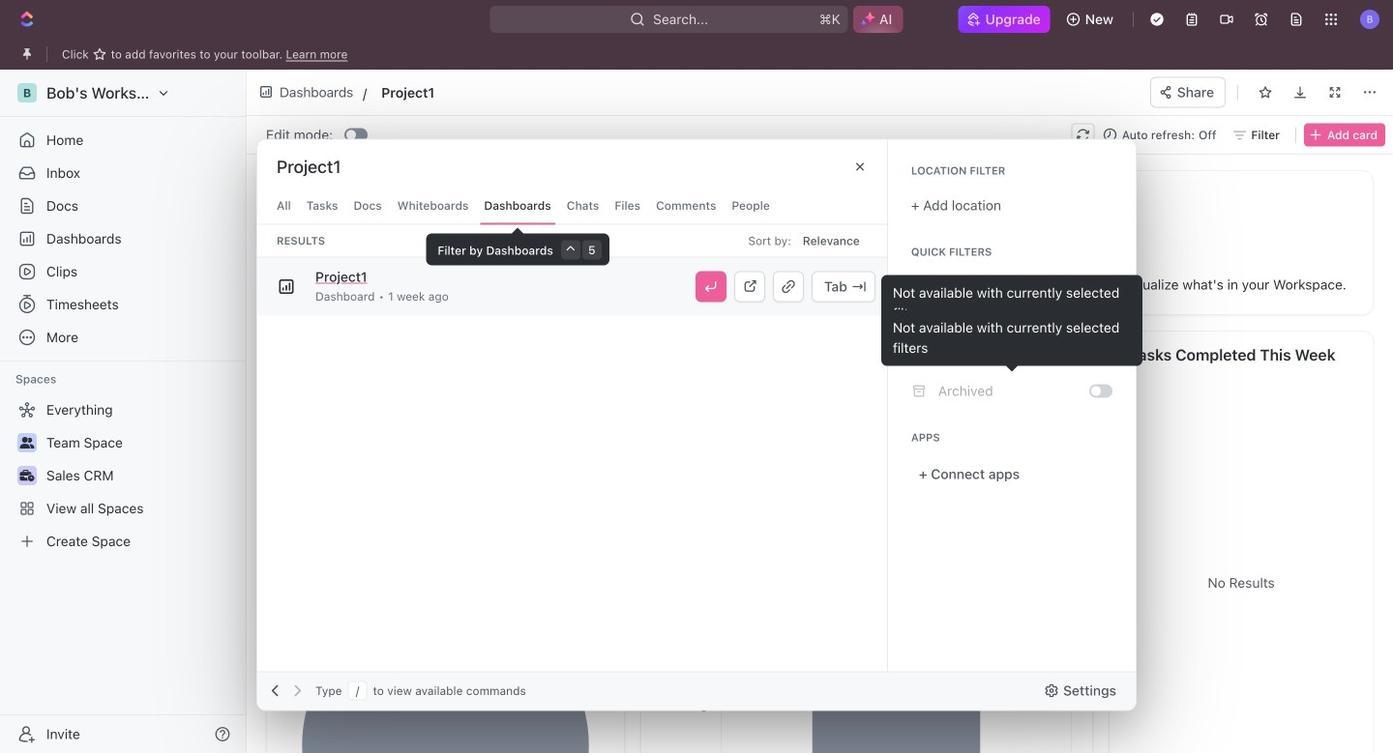 Task type: vqa. For each thing, say whether or not it's contained in the screenshot.
Space, , element
no



Task type: locate. For each thing, give the bounding box(es) containing it.
tree
[[8, 395, 238, 557]]

qdq9q image
[[911, 279, 927, 295]]

tree inside the sidebar navigation
[[8, 395, 238, 557]]

qdq9q image down qdq9q icon
[[911, 314, 927, 329]]

2 qdq9q image from the top
[[911, 349, 927, 364]]

1 vertical spatial qdq9q image
[[911, 349, 927, 364]]

qdq9q image
[[911, 314, 927, 329], [911, 349, 927, 364]]

0 vertical spatial qdq9q image
[[911, 314, 927, 329]]

qdq9q image up e83zz icon
[[911, 349, 927, 364]]

None text field
[[381, 81, 687, 104]]

1 qdq9q image from the top
[[911, 314, 927, 329]]

e83zz image
[[911, 384, 927, 399]]



Task type: describe. For each thing, give the bounding box(es) containing it.
Search or run a command… text field
[[277, 155, 422, 179]]

sidebar navigation
[[0, 70, 247, 754]]



